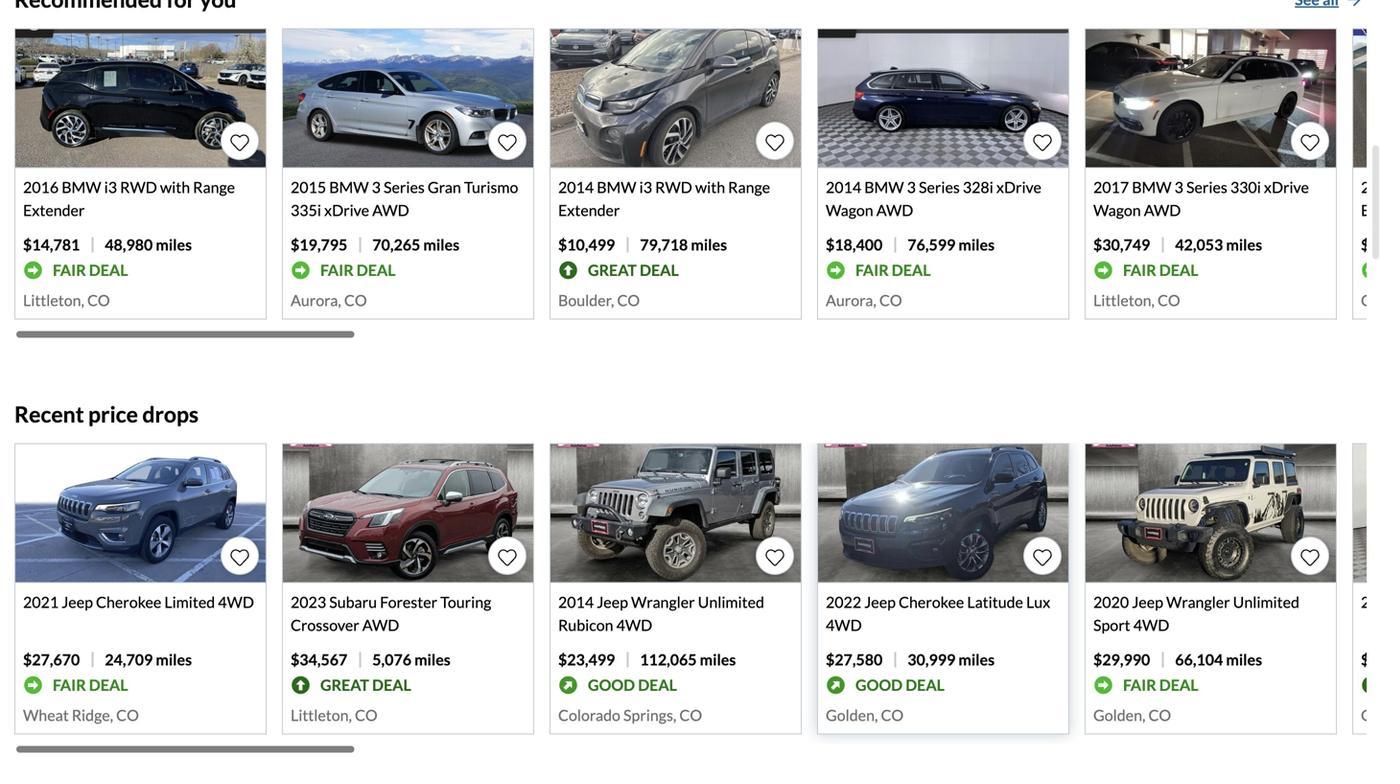 Task type: vqa. For each thing, say whether or not it's contained in the screenshot.
The Sport Package
no



Task type: locate. For each thing, give the bounding box(es) containing it.
2023
[[291, 593, 326, 612]]

miles for 112,065 miles
[[700, 651, 736, 669]]

1 horizontal spatial wagon
[[1094, 201, 1141, 219]]

1 horizontal spatial cherokee
[[899, 593, 964, 612]]

co down $18,400
[[879, 291, 902, 310]]

$10,499
[[558, 235, 615, 254]]

golden, for fair deal
[[1094, 706, 1146, 725]]

series inside 2017 bmw 3 series 330i xdrive wagon awd
[[1187, 178, 1228, 196]]

co
[[87, 291, 110, 310], [344, 291, 367, 310], [617, 291, 640, 310], [879, 291, 902, 310], [1158, 291, 1181, 310], [116, 706, 139, 725], [355, 706, 378, 725], [680, 706, 702, 725], [881, 706, 904, 725], [1149, 706, 1171, 725]]

2 horizontal spatial xdrive
[[1264, 178, 1309, 196]]

30,999 miles
[[908, 651, 995, 669]]

aurora,
[[291, 291, 341, 310], [826, 291, 877, 310]]

2016
[[23, 178, 59, 196]]

bmw inside 2014 bmw 3 series 328i xdrive wagon awd
[[864, 178, 904, 196]]

great deal down 79,718
[[588, 261, 679, 279]]

series inside 2014 bmw 3 series 328i xdrive wagon awd
[[919, 178, 960, 196]]

co for $29,990
[[1149, 706, 1171, 725]]

littleton,
[[23, 291, 84, 310], [1094, 291, 1155, 310], [291, 706, 352, 725]]

miles right 48,980
[[156, 235, 192, 254]]

2021 jeep cherokee limited 4wd image
[[15, 444, 266, 582]]

2014 up $10,499
[[558, 178, 594, 196]]

littleton, co down $30,749
[[1094, 291, 1181, 310]]

littleton, for $14,781
[[23, 291, 84, 310]]

2023 subaru forester touring crossover awd image
[[283, 444, 533, 582]]

1 horizontal spatial littleton, co
[[291, 706, 378, 725]]

70,265 miles
[[372, 235, 460, 254]]

1 3 from the left
[[372, 178, 381, 196]]

0 vertical spatial great
[[588, 261, 637, 279]]

great down $34,567 at left bottom
[[320, 676, 369, 695]]

fair for $30,749
[[1123, 261, 1157, 279]]

1 jeep from the left
[[62, 593, 93, 612]]

sport
[[1094, 616, 1131, 635]]

littleton, co
[[23, 291, 110, 310], [1094, 291, 1181, 310], [291, 706, 378, 725]]

extender inside 2016 bmw i3 rwd with range extender
[[23, 201, 85, 219]]

2014 inside 2014 bmw i3 rwd with range extender
[[558, 178, 594, 196]]

3 for 42,053 miles
[[1175, 178, 1184, 196]]

rwd for 48,980
[[120, 178, 157, 196]]

miles
[[156, 235, 192, 254], [423, 235, 460, 254], [691, 235, 727, 254], [959, 235, 995, 254], [1226, 235, 1262, 254], [156, 651, 192, 669], [414, 651, 451, 669], [700, 651, 736, 669], [959, 651, 995, 669], [1226, 651, 1262, 669]]

1 wrangler from the left
[[631, 593, 695, 612]]

range
[[193, 178, 235, 196], [728, 178, 770, 196]]

3 jeep from the left
[[864, 593, 896, 612]]

jeep right 2021
[[62, 593, 93, 612]]

xdrive inside 2015 bmw 3 series gran turismo 335i xdrive awd
[[324, 201, 369, 219]]

series for gran
[[384, 178, 425, 196]]

1 horizontal spatial xdrive
[[997, 178, 1042, 196]]

fair deal down 66,104
[[1123, 676, 1199, 695]]

fair down $18,400
[[856, 261, 889, 279]]

golden, co down "$29,990"
[[1094, 706, 1171, 725]]

miles for 66,104 miles
[[1226, 651, 1262, 669]]

fair deal for $27,670
[[53, 676, 128, 695]]

wagon down 2017
[[1094, 201, 1141, 219]]

76,599 miles
[[908, 235, 995, 254]]

unlimited inside the 2020 jeep wrangler unlimited sport 4wd
[[1233, 593, 1300, 612]]

0 horizontal spatial great
[[320, 676, 369, 695]]

co down "$29,990"
[[1149, 706, 1171, 725]]

co for $30,749
[[1158, 291, 1181, 310]]

3 up 42,053
[[1175, 178, 1184, 196]]

good down "$27,580"
[[856, 676, 903, 695]]

good
[[588, 676, 635, 695], [856, 676, 903, 695]]

0 horizontal spatial great deal
[[320, 676, 411, 695]]

deal down 30,999
[[906, 676, 945, 695]]

0 horizontal spatial extender
[[23, 201, 85, 219]]

aurora, co down $18,400
[[826, 291, 902, 310]]

2022
[[826, 593, 862, 612]]

4wd down 2022
[[826, 616, 862, 635]]

0 horizontal spatial unlimited
[[698, 593, 764, 612]]

1 horizontal spatial aurora,
[[826, 291, 877, 310]]

awd up 76,599
[[877, 201, 914, 219]]

great deal for 5,076
[[320, 676, 411, 695]]

2020 jeep wrangler unlimited sport 4wd image
[[1086, 444, 1336, 582]]

i3
[[104, 178, 117, 196], [639, 178, 652, 196]]

2014 up rubicon
[[558, 593, 594, 612]]

1 horizontal spatial i3
[[639, 178, 652, 196]]

fair for $19,795
[[320, 261, 354, 279]]

2 aurora, co from the left
[[826, 291, 902, 310]]

deal down 79,718
[[640, 261, 679, 279]]

1 horizontal spatial great
[[588, 261, 637, 279]]

fair down $27,670
[[53, 676, 86, 695]]

0 horizontal spatial littleton, co
[[23, 291, 110, 310]]

unlimited inside 2014 jeep wrangler unlimited rubicon 4wd
[[698, 593, 764, 612]]

range inside 2014 bmw i3 rwd with range extender
[[728, 178, 770, 196]]

335i
[[291, 201, 321, 219]]

2014 inside 2014 bmw 3 series 328i xdrive wagon awd
[[826, 178, 862, 196]]

aurora, for $18,400
[[826, 291, 877, 310]]

2 horizontal spatial littleton, co
[[1094, 291, 1181, 310]]

miles for 24,709 miles
[[156, 651, 192, 669]]

1 range from the left
[[193, 178, 235, 196]]

wrangler inside 2014 jeep wrangler unlimited rubicon 4wd
[[631, 593, 695, 612]]

2 wrangler from the left
[[1166, 593, 1230, 612]]

deal for 5,076 miles
[[372, 676, 411, 695]]

i3 up 79,718
[[639, 178, 652, 196]]

3 3 from the left
[[1175, 178, 1184, 196]]

wagon up $18,400
[[826, 201, 874, 219]]

aurora, down $19,795
[[291, 291, 341, 310]]

extender inside 2014 bmw i3 rwd with range extender
[[558, 201, 620, 219]]

awd up 70,265
[[372, 201, 409, 219]]

price
[[88, 401, 138, 428]]

0 horizontal spatial golden, co
[[826, 706, 904, 725]]

deal down 24,709
[[89, 676, 128, 695]]

xdrive inside 2017 bmw 3 series 330i xdrive wagon awd
[[1264, 178, 1309, 196]]

jeep inside 2014 jeep wrangler unlimited rubicon 4wd
[[597, 593, 628, 612]]

deal down 112,065
[[638, 676, 677, 695]]

wrangler for 112,065 miles
[[631, 593, 695, 612]]

79,718
[[640, 235, 688, 254]]

1 i3 from the left
[[104, 178, 117, 196]]

wrangler for 66,104 miles
[[1166, 593, 1230, 612]]

1 horizontal spatial golden,
[[1094, 706, 1146, 725]]

latitude
[[967, 593, 1023, 612]]

rwd
[[120, 178, 157, 196], [655, 178, 692, 196]]

fair deal for $18,400
[[856, 261, 931, 279]]

unlimited up '112,065 miles'
[[698, 593, 764, 612]]

fair down "$29,990"
[[1123, 676, 1157, 695]]

bmw for $10,499
[[597, 178, 637, 196]]

cherokee up 24,709
[[96, 593, 161, 612]]

0 horizontal spatial series
[[384, 178, 425, 196]]

miles for 48,980 miles
[[156, 235, 192, 254]]

co down "$27,580"
[[881, 706, 904, 725]]

1 cherokee from the left
[[96, 593, 161, 612]]

2 range from the left
[[728, 178, 770, 196]]

good for $27,580
[[856, 676, 903, 695]]

see all image
[[1347, 0, 1362, 7]]

2014 up $18,400
[[826, 178, 862, 196]]

1 horizontal spatial series
[[919, 178, 960, 196]]

3
[[372, 178, 381, 196], [907, 178, 916, 196], [1175, 178, 1184, 196]]

1 wagon from the left
[[826, 201, 874, 219]]

series left 328i
[[919, 178, 960, 196]]

3 inside 2014 bmw 3 series 328i xdrive wagon awd
[[907, 178, 916, 196]]

0 horizontal spatial with
[[160, 178, 190, 196]]

littleton, co for $14,781
[[23, 291, 110, 310]]

aurora, down $18,400
[[826, 291, 877, 310]]

2 jeep from the left
[[597, 593, 628, 612]]

littleton, down $14,781
[[23, 291, 84, 310]]

1 horizontal spatial littleton,
[[291, 706, 352, 725]]

3 up 76,599
[[907, 178, 916, 196]]

4wd up 112,065
[[616, 616, 653, 635]]

fair deal down 48,980
[[53, 261, 128, 279]]

wrangler up 66,104
[[1166, 593, 1230, 612]]

rwd up 48,980
[[120, 178, 157, 196]]

1 good from the left
[[588, 676, 635, 695]]

2016 bmw i3 rwd with range extender image
[[15, 29, 266, 167]]

1 horizontal spatial 3
[[907, 178, 916, 196]]

deal down 48,980
[[89, 261, 128, 279]]

great for $34,567
[[320, 676, 369, 695]]

aurora, co down $19,795
[[291, 291, 367, 310]]

miles right 70,265
[[423, 235, 460, 254]]

0 horizontal spatial wrangler
[[631, 593, 695, 612]]

extender
[[23, 201, 85, 219], [558, 201, 620, 219]]

1 rwd from the left
[[120, 178, 157, 196]]

0 horizontal spatial aurora,
[[291, 291, 341, 310]]

fair deal up ridge,
[[53, 676, 128, 695]]

fair deal for $19,795
[[320, 261, 396, 279]]

2014 bmw 3 series 328i xdrive wagon awd
[[826, 178, 1042, 219]]

bmw
[[62, 178, 101, 196], [329, 178, 369, 196], [597, 178, 637, 196], [864, 178, 904, 196], [1132, 178, 1172, 196]]

0 vertical spatial great deal
[[588, 261, 679, 279]]

1 golden, from the left
[[826, 706, 878, 725]]

1 horizontal spatial unlimited
[[1233, 593, 1300, 612]]

golden, co down "$27,580"
[[826, 706, 904, 725]]

0 horizontal spatial wagon
[[826, 201, 874, 219]]

great deal
[[588, 261, 679, 279], [320, 676, 411, 695]]

miles right 79,718
[[691, 235, 727, 254]]

0 horizontal spatial littleton,
[[23, 291, 84, 310]]

3 inside 2017 bmw 3 series 330i xdrive wagon awd
[[1175, 178, 1184, 196]]

2 golden, co from the left
[[1094, 706, 1171, 725]]

xdrive right 330i
[[1264, 178, 1309, 196]]

2 horizontal spatial littleton,
[[1094, 291, 1155, 310]]

1 vertical spatial great
[[320, 676, 369, 695]]

series left 330i
[[1187, 178, 1228, 196]]

good deal down 30,999
[[856, 676, 945, 695]]

4wd inside the 2020 jeep wrangler unlimited sport 4wd
[[1134, 616, 1170, 635]]

xdrive for 2017 bmw 3 series 330i xdrive wagon awd
[[1264, 178, 1309, 196]]

bmw inside 2014 bmw i3 rwd with range extender
[[597, 178, 637, 196]]

deal down 70,265
[[357, 261, 396, 279]]

2 with from the left
[[695, 178, 725, 196]]

cherokee inside 2022 jeep cherokee latitude lux 4wd
[[899, 593, 964, 612]]

2 good deal from the left
[[856, 676, 945, 695]]

deal down 5,076
[[372, 676, 411, 695]]

bmw up $10,499
[[597, 178, 637, 196]]

0 horizontal spatial xdrive
[[324, 201, 369, 219]]

jeep right 2022
[[864, 593, 896, 612]]

fair for $27,670
[[53, 676, 86, 695]]

bmw inside 2017 bmw 3 series 330i xdrive wagon awd
[[1132, 178, 1172, 196]]

co down 42,053
[[1158, 291, 1181, 310]]

co for $18,400
[[879, 291, 902, 310]]

2 horizontal spatial series
[[1187, 178, 1228, 196]]

series
[[384, 178, 425, 196], [919, 178, 960, 196], [1187, 178, 1228, 196]]

2022 jeep cherokee latitude lux 4wd image
[[818, 444, 1069, 582]]

good deal for 112,065
[[588, 676, 677, 695]]

bmw right 2017
[[1132, 178, 1172, 196]]

1 extender from the left
[[23, 201, 85, 219]]

xdrive inside 2014 bmw 3 series 328i xdrive wagon awd
[[997, 178, 1042, 196]]

miles right 66,104
[[1226, 651, 1262, 669]]

aurora, co
[[291, 291, 367, 310], [826, 291, 902, 310]]

2014 jeep wrangler unlimited rubicon 4wd
[[558, 593, 764, 635]]

range for 2014 bmw i3 rwd with range extender
[[728, 178, 770, 196]]

extender up $10,499
[[558, 201, 620, 219]]

unlimited up 66,104 miles at the right
[[1233, 593, 1300, 612]]

1 golden, co from the left
[[826, 706, 904, 725]]

$30,749
[[1094, 235, 1150, 254]]

good deal up colorado springs, co
[[588, 676, 677, 695]]

1 horizontal spatial range
[[728, 178, 770, 196]]

deal for 24,709 miles
[[89, 676, 128, 695]]

2 extender from the left
[[558, 201, 620, 219]]

with inside 2016 bmw i3 rwd with range extender
[[160, 178, 190, 196]]

xdrive right 335i
[[324, 201, 369, 219]]

wagon inside 2014 bmw 3 series 328i xdrive wagon awd
[[826, 201, 874, 219]]

1 with from the left
[[160, 178, 190, 196]]

2 aurora, from the left
[[826, 291, 877, 310]]

wrangler inside the 2020 jeep wrangler unlimited sport 4wd
[[1166, 593, 1230, 612]]

3 bmw from the left
[[597, 178, 637, 196]]

330i
[[1231, 178, 1261, 196]]

crossover
[[291, 616, 359, 635]]

co down 5,076
[[355, 706, 378, 725]]

golden, down "$29,990"
[[1094, 706, 1146, 725]]

co right springs,
[[680, 706, 702, 725]]

2 golden, from the left
[[1094, 706, 1146, 725]]

jeep inside 2022 jeep cherokee latitude lux 4wd
[[864, 593, 896, 612]]

miles right 5,076
[[414, 651, 451, 669]]

i3 inside 2014 bmw i3 rwd with range extender
[[639, 178, 652, 196]]

112,065
[[640, 651, 697, 669]]

awd up 42,053
[[1144, 201, 1181, 219]]

2 cherokee from the left
[[899, 593, 964, 612]]

1 vertical spatial great deal
[[320, 676, 411, 695]]

fair deal
[[53, 261, 128, 279], [320, 261, 396, 279], [856, 261, 931, 279], [1123, 261, 1199, 279], [53, 676, 128, 695], [1123, 676, 1199, 695]]

unlimited for 2014 jeep wrangler unlimited rubicon 4wd
[[698, 593, 764, 612]]

with
[[160, 178, 190, 196], [695, 178, 725, 196]]

fair deal down 42,053
[[1123, 261, 1199, 279]]

golden,
[[826, 706, 878, 725], [1094, 706, 1146, 725]]

miles right 30,999
[[959, 651, 995, 669]]

miles right 112,065
[[700, 651, 736, 669]]

rwd inside 2014 bmw i3 rwd with range extender
[[655, 178, 692, 196]]

1 unlimited from the left
[[698, 593, 764, 612]]

range inside 2016 bmw i3 rwd with range extender
[[193, 178, 235, 196]]

jeep up rubicon
[[597, 593, 628, 612]]

fair down $30,749
[[1123, 261, 1157, 279]]

deal for 48,980 miles
[[89, 261, 128, 279]]

1 horizontal spatial rwd
[[655, 178, 692, 196]]

aurora, co for $18,400
[[826, 291, 902, 310]]

deal down 42,053
[[1159, 261, 1199, 279]]

1 horizontal spatial extender
[[558, 201, 620, 219]]

littleton, co down $34,567 at left bottom
[[291, 706, 378, 725]]

co right boulder,
[[617, 291, 640, 310]]

great deal down 5,076
[[320, 676, 411, 695]]

0 horizontal spatial 3
[[372, 178, 381, 196]]

unlimited for 2020 jeep wrangler unlimited sport 4wd
[[1233, 593, 1300, 612]]

littleton, down $34,567 at left bottom
[[291, 706, 352, 725]]

great deal for 79,718
[[588, 261, 679, 279]]

0 horizontal spatial good deal
[[588, 676, 677, 695]]

2017
[[1094, 178, 1129, 196]]

jeep inside the 2020 jeep wrangler unlimited sport 4wd
[[1132, 593, 1163, 612]]

4wd inside 2014 jeep wrangler unlimited rubicon 4wd
[[616, 616, 653, 635]]

aurora, for $19,795
[[291, 291, 341, 310]]

wrangler up 112,065
[[631, 593, 695, 612]]

bmw for $30,749
[[1132, 178, 1172, 196]]

xdrive for 2014 bmw 3 series 328i xdrive wagon awd
[[997, 178, 1042, 196]]

with up 48,980 miles
[[160, 178, 190, 196]]

i3 inside 2016 bmw i3 rwd with range extender
[[104, 178, 117, 196]]

deal for 70,265 miles
[[357, 261, 396, 279]]

jeep right 2020
[[1132, 593, 1163, 612]]

2014
[[558, 178, 594, 196], [826, 178, 862, 196], [558, 593, 594, 612]]

2 rwd from the left
[[655, 178, 692, 196]]

1 horizontal spatial with
[[695, 178, 725, 196]]

wagon inside 2017 bmw 3 series 330i xdrive wagon awd
[[1094, 201, 1141, 219]]

deal for 76,599 miles
[[892, 261, 931, 279]]

cherokee
[[96, 593, 161, 612], [899, 593, 964, 612]]

rwd inside 2016 bmw i3 rwd with range extender
[[120, 178, 157, 196]]

deal for 30,999 miles
[[906, 676, 945, 695]]

i3 for 48,980 miles
[[104, 178, 117, 196]]

3 for 76,599 miles
[[907, 178, 916, 196]]

1 horizontal spatial good
[[856, 676, 903, 695]]

3 inside 2015 bmw 3 series gran turismo 335i xdrive awd
[[372, 178, 381, 196]]

4wd inside 2022 jeep cherokee latitude lux 4wd
[[826, 616, 862, 635]]

with inside 2014 bmw i3 rwd with range extender
[[695, 178, 725, 196]]

0 horizontal spatial range
[[193, 178, 235, 196]]

4wd
[[218, 593, 254, 612], [616, 616, 653, 635], [826, 616, 862, 635], [1134, 616, 1170, 635]]

4 bmw from the left
[[864, 178, 904, 196]]

$14,781
[[23, 235, 80, 254]]

rwd up 79,718
[[655, 178, 692, 196]]

awd down subaru
[[362, 616, 399, 635]]

2 horizontal spatial 3
[[1175, 178, 1184, 196]]

2 bmw from the left
[[329, 178, 369, 196]]

2023 jeep compass limited 4wd image
[[1353, 444, 1381, 582]]

recent
[[14, 401, 84, 428]]

unlimited
[[698, 593, 764, 612], [1233, 593, 1300, 612]]

miles right 42,053
[[1226, 235, 1262, 254]]

0 horizontal spatial golden,
[[826, 706, 878, 725]]

2 i3 from the left
[[639, 178, 652, 196]]

2 good from the left
[[856, 676, 903, 695]]

2 series from the left
[[919, 178, 960, 196]]

miles right 24,709
[[156, 651, 192, 669]]

112,065 miles
[[640, 651, 736, 669]]

1 aurora, co from the left
[[291, 291, 367, 310]]

deal down 66,104
[[1159, 676, 1199, 695]]

3 series from the left
[[1187, 178, 1228, 196]]

1 good deal from the left
[[588, 676, 677, 695]]

0 horizontal spatial aurora, co
[[291, 291, 367, 310]]

2 3 from the left
[[907, 178, 916, 196]]

co for $19,795
[[344, 291, 367, 310]]

2017 bmw 3 series 330i xdrive wagon awd image
[[1086, 29, 1336, 167]]

2 unlimited from the left
[[1233, 593, 1300, 612]]

1 horizontal spatial great deal
[[588, 261, 679, 279]]

series inside 2015 bmw 3 series gran turismo 335i xdrive awd
[[384, 178, 425, 196]]

2022 jeep cherokee latitude lux 4wd
[[826, 593, 1051, 635]]

5 bmw from the left
[[1132, 178, 1172, 196]]

extender down 2016
[[23, 201, 85, 219]]

fair down $19,795
[[320, 261, 354, 279]]

deal for 66,104 miles
[[1159, 676, 1199, 695]]

bmw inside 2016 bmw i3 rwd with range extender
[[62, 178, 101, 196]]

great
[[588, 261, 637, 279], [320, 676, 369, 695]]

bmw right "2015"
[[329, 178, 369, 196]]

2015 bmw 3 series gran turismo 335i xdrive awd image
[[283, 29, 533, 167]]

fair deal down 76,599
[[856, 261, 931, 279]]

4 jeep from the left
[[1132, 593, 1163, 612]]

1 horizontal spatial wrangler
[[1166, 593, 1230, 612]]

0 horizontal spatial i3
[[104, 178, 117, 196]]

littleton, co down $14,781
[[23, 291, 110, 310]]

fair down $14,781
[[53, 261, 86, 279]]

4wd right sport
[[1134, 616, 1170, 635]]

bmw for $19,795
[[329, 178, 369, 196]]

series left the gran
[[384, 178, 425, 196]]

1 bmw from the left
[[62, 178, 101, 196]]

deal down 76,599
[[892, 261, 931, 279]]

0 horizontal spatial good
[[588, 676, 635, 695]]

deal
[[89, 261, 128, 279], [357, 261, 396, 279], [640, 261, 679, 279], [892, 261, 931, 279], [1159, 261, 1199, 279], [89, 676, 128, 695], [372, 676, 411, 695], [638, 676, 677, 695], [906, 676, 945, 695], [1159, 676, 1199, 695]]

4wd for 2020 jeep wrangler unlimited sport 4wd
[[1134, 616, 1170, 635]]

bmw up $18,400
[[864, 178, 904, 196]]

good up colorado springs, co
[[588, 676, 635, 695]]

littleton, for $30,749
[[1094, 291, 1155, 310]]

0 horizontal spatial cherokee
[[96, 593, 161, 612]]

2 wagon from the left
[[1094, 201, 1141, 219]]

xdrive
[[997, 178, 1042, 196], [1264, 178, 1309, 196], [324, 201, 369, 219]]

1 horizontal spatial good deal
[[856, 676, 945, 695]]

1 horizontal spatial golden, co
[[1094, 706, 1171, 725]]

bmw inside 2015 bmw 3 series gran turismo 335i xdrive awd
[[329, 178, 369, 196]]

0 horizontal spatial rwd
[[120, 178, 157, 196]]

co down $19,795
[[344, 291, 367, 310]]

1 series from the left
[[384, 178, 425, 196]]

1 horizontal spatial aurora, co
[[826, 291, 902, 310]]

awd
[[372, 201, 409, 219], [877, 201, 914, 219], [1144, 201, 1181, 219], [362, 616, 399, 635]]

co for $34,567
[[355, 706, 378, 725]]

cherokee up 30,999
[[899, 593, 964, 612]]

fair deal down 70,265
[[320, 261, 396, 279]]

3 up 70,265
[[372, 178, 381, 196]]

wrangler
[[631, 593, 695, 612], [1166, 593, 1230, 612]]

awd inside 2014 bmw 3 series 328i xdrive wagon awd
[[877, 201, 914, 219]]

drops
[[142, 401, 199, 428]]

fair deal for $30,749
[[1123, 261, 1199, 279]]

extender for 2014
[[558, 201, 620, 219]]

1 aurora, from the left
[[291, 291, 341, 310]]

with for 48,980 miles
[[160, 178, 190, 196]]



Task type: describe. For each thing, give the bounding box(es) containing it.
deal for 42,053 miles
[[1159, 261, 1199, 279]]

24,709
[[105, 651, 153, 669]]

$29
[[1361, 651, 1381, 669]]

littleton, co for $34,567
[[291, 706, 378, 725]]

$23,499
[[558, 651, 615, 669]]

with for 79,718 miles
[[695, 178, 725, 196]]

deal for 112,065 miles
[[638, 676, 677, 695]]

48,980
[[105, 235, 153, 254]]

2017 bmw 3 series 330i xdrive wagon awd
[[1094, 178, 1309, 219]]

turismo
[[464, 178, 518, 196]]

series for 328i
[[919, 178, 960, 196]]

2020 jeep wrangler unlimited sport 4wd
[[1094, 593, 1300, 635]]

2021
[[23, 593, 59, 612]]

66,104 miles
[[1175, 651, 1262, 669]]

aurora, co for $19,795
[[291, 291, 367, 310]]

fair for $14,781
[[53, 261, 86, 279]]

boulder,
[[558, 291, 614, 310]]

2020
[[1094, 593, 1129, 612]]

bmw for $14,781
[[62, 178, 101, 196]]

littleton, co for $30,749
[[1094, 291, 1181, 310]]

good for $23,499
[[588, 676, 635, 695]]

2023 subaru forester touring crossover awd
[[291, 593, 491, 635]]

2014 bmw i3 rwd with range extender image
[[551, 29, 801, 167]]

24,709 miles
[[105, 651, 192, 669]]

$18,400
[[826, 235, 883, 254]]

golden, co for fair deal
[[1094, 706, 1171, 725]]

48,980 miles
[[105, 235, 192, 254]]

cherokee for latitude
[[899, 593, 964, 612]]

fair deal for $14,781
[[53, 261, 128, 279]]

202
[[1361, 593, 1381, 612]]

328i
[[963, 178, 994, 196]]

littleton, for $34,567
[[291, 706, 352, 725]]

golden, co for good deal
[[826, 706, 904, 725]]

2015
[[291, 178, 326, 196]]

201
[[1361, 178, 1381, 219]]

range for 2016 bmw i3 rwd with range extender
[[193, 178, 235, 196]]

fair for $18,400
[[856, 261, 889, 279]]

2014 for extender
[[558, 178, 594, 196]]

2015 bmw i3 rwd with range extender image
[[1353, 29, 1381, 167]]

col
[[1361, 291, 1381, 310]]

lux
[[1026, 593, 1051, 612]]

good deal for 30,999
[[856, 676, 945, 695]]

co for $10,499
[[617, 291, 640, 310]]

jeep for 2020
[[1132, 593, 1163, 612]]

golden, for good deal
[[826, 706, 878, 725]]

co for $14,781
[[87, 291, 110, 310]]

$27,580
[[826, 651, 883, 669]]

$34,567
[[291, 651, 348, 669]]

5,076
[[372, 651, 412, 669]]

$15
[[1361, 235, 1381, 254]]

forester
[[380, 593, 437, 612]]

$27,670
[[23, 651, 80, 669]]

bmw for $18,400
[[864, 178, 904, 196]]

70,265
[[372, 235, 420, 254]]

miles for 5,076 miles
[[414, 651, 451, 669]]

colorado
[[558, 706, 621, 725]]

2014 for wagon
[[826, 178, 862, 196]]

awd inside 2015 bmw 3 series gran turismo 335i xdrive awd
[[372, 201, 409, 219]]

extender for 2016
[[23, 201, 85, 219]]

boulder, co
[[558, 291, 640, 310]]

miles for 30,999 miles
[[959, 651, 995, 669]]

limited
[[164, 593, 215, 612]]

awd inside 2017 bmw 3 series 330i xdrive wagon awd
[[1144, 201, 1181, 219]]

wheat
[[23, 706, 69, 725]]

2016 bmw i3 rwd with range extender
[[23, 178, 235, 219]]

fair deal for $29,990
[[1123, 676, 1199, 695]]

colorado springs, co
[[558, 706, 702, 725]]

2014 bmw i3 rwd with range extender
[[558, 178, 770, 219]]

4wd for 2022 jeep cherokee latitude lux 4wd
[[826, 616, 862, 635]]

2014 jeep wrangler unlimited rubicon 4wd image
[[551, 444, 801, 582]]

2015 bmw 3 series gran turismo 335i xdrive awd
[[291, 178, 518, 219]]

springs,
[[624, 706, 677, 725]]

2014 inside 2014 jeep wrangler unlimited rubicon 4wd
[[558, 593, 594, 612]]

miles for 70,265 miles
[[423, 235, 460, 254]]

$19,795
[[291, 235, 348, 254]]

2021 jeep cherokee limited 4wd
[[23, 593, 254, 612]]

wagon for 2017
[[1094, 201, 1141, 219]]

touring
[[440, 593, 491, 612]]

2014 bmw 3 series 328i xdrive wagon awd image
[[818, 29, 1069, 167]]

deal for 79,718 miles
[[640, 261, 679, 279]]

rubicon
[[558, 616, 613, 635]]

rwd for 79,718
[[655, 178, 692, 196]]

42,053 miles
[[1175, 235, 1262, 254]]

series for 330i
[[1187, 178, 1228, 196]]

recent price drops
[[14, 401, 199, 428]]

76,599
[[908, 235, 956, 254]]

i3 for 79,718 miles
[[639, 178, 652, 196]]

79,718 miles
[[640, 235, 727, 254]]

4wd right limited
[[218, 593, 254, 612]]

subaru
[[329, 593, 377, 612]]

30,999
[[908, 651, 956, 669]]

great for $10,499
[[588, 261, 637, 279]]

awd inside 2023 subaru forester touring crossover awd
[[362, 616, 399, 635]]

cherokee for limited
[[96, 593, 161, 612]]

co for $27,580
[[881, 706, 904, 725]]

42,053
[[1175, 235, 1223, 254]]

fair for $29,990
[[1123, 676, 1157, 695]]

jeep for 2014
[[597, 593, 628, 612]]

jeep for 2022
[[864, 593, 896, 612]]

wheat ridge, co
[[23, 706, 139, 725]]

ridge,
[[72, 706, 113, 725]]

wagon for 2014
[[826, 201, 874, 219]]

co right ridge,
[[116, 706, 139, 725]]

gran
[[428, 178, 461, 196]]

5,076 miles
[[372, 651, 451, 669]]

$29,990
[[1094, 651, 1150, 669]]

3 for 70,265 miles
[[372, 178, 381, 196]]

miles for 42,053 miles
[[1226, 235, 1262, 254]]

jeep for 2021
[[62, 593, 93, 612]]

miles for 76,599 miles
[[959, 235, 995, 254]]

miles for 79,718 miles
[[691, 235, 727, 254]]

gre
[[1361, 706, 1381, 725]]

66,104
[[1175, 651, 1223, 669]]

4wd for 2014 jeep wrangler unlimited rubicon 4wd
[[616, 616, 653, 635]]



